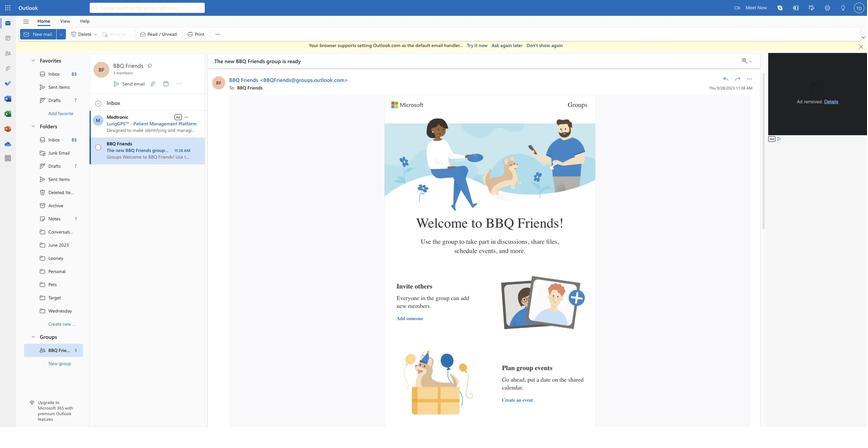 Task type: describe. For each thing, give the bounding box(es) containing it.
bf button for email message element
[[212, 76, 225, 89]]

bbq up 3 members popup button
[[113, 62, 124, 69]]

/
[[159, 31, 161, 37]]


[[96, 101, 101, 106]]


[[809, 5, 815, 11]]

group inside message list list box
[[152, 147, 165, 153]]

1  tree item from the top
[[24, 67, 83, 81]]

the right as
[[407, 42, 414, 48]]

11:38 am
[[174, 148, 190, 153]]


[[39, 150, 46, 156]]

calendaricon image
[[385, 345, 490, 424]]

group inside the everyone in the group can add new members.
[[436, 295, 450, 302]]

view button
[[55, 16, 75, 26]]

welcome to bbq friends! application
[[0, 0, 867, 428]]

 inside groups tree item
[[31, 334, 36, 340]]

read
[[148, 31, 158, 37]]

 sent items inside the favorites tree
[[39, 84, 70, 90]]

none text field inside email message element
[[229, 84, 705, 91]]

meet
[[746, 4, 756, 11]]

new inside message list list box
[[116, 147, 124, 153]]

browser
[[320, 42, 337, 48]]

4  tree item from the top
[[24, 265, 83, 278]]

is inside list box
[[166, 147, 169, 153]]

2 drafts from the top
[[48, 163, 61, 169]]

add favorite
[[48, 110, 73, 117]]

2 sent from the top
[[48, 176, 57, 182]]


[[150, 81, 156, 87]]

invite others
[[397, 283, 432, 290]]

-
[[130, 120, 132, 127]]

files image
[[5, 66, 11, 72]]


[[862, 36, 865, 39]]

group inside use the group to take part in discussions, share files, schedule events, and more.
[[442, 238, 458, 246]]

upgrade to microsoft 365 with premium outlook features
[[38, 400, 73, 422]]

groups inside tree item
[[40, 333, 57, 340]]

left-rail-appbar navigation
[[1, 16, 14, 152]]

send
[[123, 81, 133, 87]]

 inside select a conversation checkbox
[[95, 144, 101, 150]]

drafts inside the favorites tree
[[48, 97, 61, 103]]

the inside the everyone in the group can add new members.
[[427, 295, 434, 302]]

11:38 inside message list list box
[[174, 148, 183, 153]]

bbq up to:
[[229, 76, 240, 83]]

later
[[513, 42, 523, 48]]

delete
[[78, 31, 91, 37]]

 inside tree
[[39, 176, 46, 183]]

an
[[516, 398, 521, 403]]

new inside tree item
[[48, 361, 58, 367]]

 tree item
[[24, 344, 83, 357]]

group up ahead,
[[517, 364, 533, 372]]

create for create new folder
[[48, 321, 62, 327]]

9/28/2023
[[717, 85, 735, 90]]

files,
[[546, 238, 559, 246]]

handler...
[[444, 42, 463, 48]]

bbq friends image
[[212, 76, 225, 89]]

mail
[[43, 31, 52, 37]]

take
[[466, 238, 477, 246]]

message list list box
[[90, 111, 205, 427]]

setting
[[358, 42, 372, 48]]

1  tree item from the top
[[24, 81, 83, 94]]

in inside use the group to take part in discussions, share files, schedule events, and more.
[[491, 238, 496, 246]]

email message element
[[208, 71, 760, 428]]

 button
[[861, 34, 867, 41]]

go ahead, put a date on the shared calendar.
[[502, 376, 584, 391]]


[[859, 44, 864, 49]]

meet now
[[746, 4, 767, 11]]

a
[[537, 376, 539, 384]]

 for second  tree item
[[39, 163, 46, 169]]

1 horizontal spatial  button
[[211, 28, 224, 41]]

1 horizontal spatial the new bbq friends group is ready
[[214, 57, 301, 64]]

folders tree item
[[24, 120, 83, 133]]

2023
[[59, 242, 69, 248]]

 button
[[788, 0, 804, 17]]

event
[[523, 398, 533, 403]]

new up bbq friends icon
[[225, 57, 235, 64]]

target
[[48, 295, 61, 301]]

plan
[[502, 364, 515, 372]]

 for  popup button inside the message list list box
[[184, 114, 189, 120]]

set your advertising preferences image
[[777, 136, 782, 141]]


[[735, 5, 740, 11]]

 inside  delete 
[[94, 32, 98, 36]]

 button
[[19, 16, 33, 27]]

pets
[[48, 282, 57, 288]]

outlook banner
[[0, 0, 867, 17]]

11:38 inside email message element
[[736, 85, 745, 90]]

 inside  
[[749, 59, 753, 63]]

 button
[[145, 62, 155, 69]]

 inside folders 'tree item'
[[31, 124, 36, 129]]

patient
[[133, 120, 148, 127]]

to inside use the group to take part in discussions, share files, schedule events, and more.
[[459, 238, 465, 246]]

bbq up discussions,
[[486, 215, 514, 231]]

supports
[[338, 42, 356, 48]]

inbox for first  tree item from the bottom of the welcome to bbq friends! application
[[48, 137, 60, 143]]

5  tree item from the top
[[24, 278, 83, 291]]

lunggps™ - patient management platform
[[107, 120, 197, 127]]

3 members button
[[112, 70, 133, 75]]

1 horizontal spatial email
[[432, 42, 443, 48]]

2  inbox from the top
[[39, 137, 60, 143]]

 button
[[93, 29, 98, 40]]

folder
[[72, 321, 84, 327]]

thu
[[709, 85, 716, 90]]

2  tree item from the top
[[24, 173, 83, 186]]

friends inside  bbq friends 1
[[59, 347, 74, 354]]

 tree item
[[24, 199, 83, 212]]

create an event
[[502, 398, 533, 403]]

bbq friends button inside message list section
[[112, 62, 143, 70]]

inbox inside message list section
[[107, 99, 120, 106]]

thu 9/28/2023 11:38 am
[[709, 85, 753, 90]]

2  tree item from the top
[[24, 239, 83, 252]]


[[163, 81, 169, 87]]


[[23, 31, 30, 38]]

create an event link
[[502, 398, 533, 403]]

 button inside message list list box
[[183, 114, 189, 120]]

bbq up the to: bbq friends
[[236, 57, 246, 64]]

 inside dropdown button
[[59, 32, 64, 37]]

move & delete group
[[20, 28, 133, 41]]

don't
[[527, 42, 538, 48]]


[[147, 63, 153, 68]]

 inside message list section
[[113, 81, 120, 87]]

archive
[[48, 203, 63, 209]]

bbq down the -
[[126, 147, 135, 153]]

 for  deleted items
[[39, 189, 46, 196]]

Select all messages checkbox
[[94, 99, 103, 108]]

the inside go ahead, put a date on the shared calendar.
[[560, 376, 567, 384]]

2  tree item from the top
[[24, 160, 83, 173]]

email inside  send email
[[134, 81, 145, 87]]

welcome to bbq friends!
[[416, 215, 564, 231]]

am inside message list list box
[[184, 148, 190, 153]]

mail image
[[5, 20, 11, 27]]

m
[[96, 117, 100, 123]]

new inside the everyone in the group can add new members.
[[397, 303, 407, 310]]

looney
[[48, 255, 63, 262]]

premium features image
[[30, 401, 34, 406]]

plan group events
[[502, 364, 553, 372]]

ask again later button
[[492, 42, 523, 49]]

favorites
[[40, 57, 61, 64]]

am inside email message element
[[746, 85, 753, 90]]

 for  target
[[39, 295, 46, 301]]

email
[[59, 150, 70, 156]]

help button
[[75, 16, 95, 26]]


[[723, 76, 729, 82]]

3 members
[[113, 70, 133, 75]]

0 vertical spatial bbq friends
[[113, 62, 143, 69]]

add favorite tree item
[[24, 107, 83, 120]]

Select a conversation checkbox
[[91, 138, 107, 152]]

bbq right to:
[[237, 84, 246, 91]]

add someone link
[[397, 316, 423, 322]]

add someone
[[397, 316, 423, 322]]

inbox for 2nd  tree item from the bottom of the welcome to bbq friends! application
[[48, 71, 60, 77]]

2  tree item from the top
[[24, 133, 83, 146]]

 for  popup button in email message element
[[746, 76, 753, 82]]

 inside the favorites tree
[[39, 84, 46, 90]]

1 inside  tree item
[[75, 216, 77, 222]]

 new mail
[[23, 31, 52, 38]]

features
[[38, 417, 53, 422]]

create for create an event
[[502, 398, 515, 403]]


[[140, 31, 146, 38]]

2  sent items from the top
[[39, 176, 70, 183]]

medtronic
[[107, 114, 128, 120]]

bf for bbq friends icon
[[216, 80, 221, 86]]

1  tree item from the top
[[24, 94, 83, 107]]

now
[[758, 4, 767, 11]]

again inside button
[[551, 42, 563, 48]]


[[187, 31, 194, 38]]

bbq down lunggps™
[[107, 140, 116, 147]]

outlook inside upgrade to microsoft 365 with premium outlook features
[[56, 411, 71, 417]]

 button
[[804, 0, 820, 17]]

items inside  deleted items
[[66, 189, 77, 196]]

bbq friends inside message list list box
[[107, 140, 132, 147]]

everyone in the group can add new members.
[[397, 295, 469, 310]]

medtronic image
[[93, 115, 103, 126]]

 tree item
[[24, 146, 83, 160]]

create new folder
[[48, 321, 84, 327]]

 button
[[856, 42, 867, 51]]

to for upgrade to microsoft 365 with premium outlook features
[[55, 400, 59, 406]]

 for first  tree item from the top of the welcome to bbq friends! application
[[39, 97, 46, 104]]

 button
[[721, 74, 731, 84]]

add for add favorite
[[48, 110, 57, 117]]

 pets
[[39, 281, 57, 288]]

ask again later
[[492, 42, 523, 48]]

new group tree item
[[24, 357, 83, 370]]



Task type: locate. For each thing, give the bounding box(es) containing it.
put
[[528, 376, 535, 384]]

0 horizontal spatial the new bbq friends group is ready
[[107, 147, 182, 153]]

 inside favorites 'tree item'
[[31, 58, 36, 63]]

to left take at right
[[459, 238, 465, 246]]

 up 
[[39, 137, 46, 143]]

 down the 'favorites'
[[39, 84, 46, 90]]

date
[[541, 376, 551, 384]]

 drafts up "add favorite" tree item
[[39, 97, 61, 104]]

1 vertical spatial in
[[421, 295, 426, 302]]

0 vertical spatial 
[[70, 31, 77, 38]]

 inbox inside the favorites tree
[[39, 71, 60, 77]]

sent down favorites 'tree item'
[[48, 84, 57, 90]]

Cannot search in this group right now field
[[99, 4, 201, 11]]

1 vertical spatial 
[[746, 76, 753, 82]]

 button
[[820, 0, 836, 17]]

 inside select all messages checkbox
[[95, 101, 101, 107]]


[[39, 97, 46, 104], [39, 163, 46, 169]]

2  from the top
[[39, 242, 46, 249]]

0 horizontal spatial ad
[[176, 115, 180, 119]]

 drafts for second  tree item
[[39, 163, 61, 169]]

0 horizontal spatial new
[[33, 31, 42, 37]]

home
[[38, 18, 50, 24]]

bbq friends button inside email message element
[[237, 84, 263, 91]]

bbq inside  bbq friends 1
[[48, 347, 57, 354]]

 tree item down notes
[[24, 225, 91, 239]]

group up schedule
[[442, 238, 458, 246]]

0 vertical spatial sent
[[48, 84, 57, 90]]

 inside the favorites tree
[[39, 97, 46, 104]]

1 drafts from the top
[[48, 97, 61, 103]]

email right send
[[134, 81, 145, 87]]

share
[[531, 238, 545, 246]]

1 inside  bbq friends 1
[[75, 347, 77, 354]]

1 vertical spatial  drafts
[[39, 163, 61, 169]]

with
[[65, 406, 73, 411]]

None text field
[[229, 84, 705, 91]]

0 vertical spatial create
[[48, 321, 62, 327]]

1 vertical spatial outlook
[[56, 411, 71, 417]]

 left pets at left
[[39, 281, 46, 288]]

 for  june 2023
[[39, 242, 46, 249]]

3  button from the top
[[27, 331, 39, 343]]

1 horizontal spatial outlook
[[56, 411, 71, 417]]

favorites tree
[[24, 52, 83, 120]]

0 vertical spatial is
[[282, 57, 286, 64]]

the
[[214, 57, 223, 64], [107, 147, 114, 153]]

none text field containing to:
[[229, 84, 705, 91]]

0 horizontal spatial in
[[421, 295, 426, 302]]

5  from the top
[[39, 281, 46, 288]]

1 horizontal spatial 
[[215, 31, 221, 38]]

personal
[[48, 268, 66, 275]]

7 down  tree item
[[74, 163, 77, 169]]

 send email
[[113, 81, 145, 87]]


[[176, 81, 182, 86]]

the
[[407, 42, 414, 48], [433, 238, 441, 246], [427, 295, 434, 302], [560, 376, 567, 384]]

outlook.com
[[373, 42, 401, 48]]

add inside tree item
[[48, 110, 57, 117]]

1 sent from the top
[[48, 84, 57, 90]]

on
[[552, 376, 558, 384]]

bf inside bbq friends icon
[[216, 80, 221, 86]]

bbq friends down lunggps™
[[107, 140, 132, 147]]

1 down groups tree item
[[75, 347, 77, 354]]

1 up history
[[75, 216, 77, 222]]

11:38
[[736, 85, 745, 90], [174, 148, 183, 153]]

 inside email message element
[[746, 76, 753, 82]]

1 vertical spatial to
[[459, 238, 465, 246]]

1 vertical spatial 
[[39, 163, 46, 169]]

1 vertical spatial  inbox
[[39, 137, 60, 143]]

friends
[[248, 57, 265, 64], [125, 62, 143, 69], [241, 76, 258, 83], [248, 84, 263, 91], [117, 140, 132, 147], [136, 147, 151, 153], [59, 347, 74, 354]]

 for  looney
[[39, 255, 46, 262]]

 up  tree item
[[31, 334, 36, 340]]

1 vertical spatial 7
[[74, 163, 77, 169]]

onedrive image
[[5, 141, 11, 148]]

new inside tree item
[[63, 321, 71, 327]]

 button
[[772, 0, 788, 16]]

create inside email message element
[[502, 398, 515, 403]]

 search field
[[90, 0, 205, 15]]

bf for bbq friends image
[[99, 66, 104, 73]]

2 vertical spatial 
[[184, 114, 189, 120]]

0 vertical spatial  button
[[27, 54, 39, 66]]

2  from the top
[[39, 137, 46, 143]]

 tree item
[[24, 212, 83, 225]]

new down everyone
[[397, 303, 407, 310]]

3  tree item from the top
[[24, 252, 83, 265]]

use
[[421, 238, 431, 246]]

in inside the everyone in the group can add new members.
[[421, 295, 426, 302]]

 down the 'favorites'
[[39, 71, 46, 77]]

 down 
[[39, 163, 46, 169]]

everyone
[[397, 295, 419, 302]]

1 vertical spatial the
[[107, 147, 114, 153]]

 button for folders
[[27, 120, 39, 132]]

 
[[742, 58, 753, 63]]

again
[[500, 42, 512, 48], [551, 42, 563, 48]]

1 horizontal spatial add
[[397, 316, 405, 322]]

bf inside bbq friends image
[[99, 66, 104, 73]]

am down platform
[[184, 148, 190, 153]]

0 vertical spatial 1
[[75, 216, 77, 222]]

 button inside email message element
[[744, 74, 755, 84]]

1
[[75, 216, 77, 222], [75, 347, 77, 354]]

 tree item down junk
[[24, 160, 83, 173]]

3  from the top
[[39, 255, 46, 262]]

 down  target
[[39, 308, 46, 314]]

0 horizontal spatial email
[[134, 81, 145, 87]]

2 horizontal spatial 
[[746, 76, 753, 82]]

7 left select all messages checkbox at top left
[[74, 97, 77, 103]]

1 1 from the top
[[75, 216, 77, 222]]

the up bbq friends icon
[[214, 57, 223, 64]]

to do image
[[5, 81, 11, 87]]

0 vertical spatial  button
[[211, 28, 224, 41]]

addnewmembersicon image
[[490, 263, 595, 342]]

bf left to:
[[216, 80, 221, 86]]

0 vertical spatial  tree item
[[24, 94, 83, 107]]

the new bbq friends group is ready up the to: bbq friends
[[214, 57, 301, 64]]

2 vertical spatial items
[[66, 189, 77, 196]]

1  drafts from the top
[[39, 97, 61, 104]]

conversation
[[48, 229, 75, 235]]

0 vertical spatial ready
[[288, 57, 301, 64]]

sent up the  tree item
[[48, 176, 57, 182]]

1 vertical spatial sent
[[48, 176, 57, 182]]

events,
[[479, 247, 498, 255]]

 button left the 'favorites'
[[27, 54, 39, 66]]

someone
[[406, 316, 423, 322]]

 button
[[211, 28, 224, 41], [744, 74, 755, 84], [183, 114, 189, 120]]

1  from the top
[[39, 229, 46, 235]]

1 vertical spatial 
[[39, 137, 46, 143]]

0 vertical spatial  tree item
[[24, 81, 83, 94]]

2  from the top
[[39, 163, 46, 169]]

0 vertical spatial to
[[471, 215, 482, 231]]

 tree item
[[24, 81, 83, 94], [24, 173, 83, 186]]

1 vertical spatial create
[[502, 398, 515, 403]]

 for  conversation history
[[39, 229, 46, 235]]

1 vertical spatial 
[[95, 144, 101, 150]]

 tree item down june
[[24, 252, 83, 265]]

 archive
[[39, 202, 63, 209]]

is
[[282, 57, 286, 64], [166, 147, 169, 153]]

0 horizontal spatial bbq friends button
[[112, 62, 143, 70]]

 down 
[[39, 229, 46, 235]]

 tree item down favorites 'tree item'
[[24, 81, 83, 94]]

ad inside message list list box
[[176, 115, 180, 119]]

 button inside folders 'tree item'
[[27, 120, 39, 132]]

7  from the top
[[39, 308, 46, 314]]

sent inside the favorites tree
[[48, 84, 57, 90]]

 drafts down junk
[[39, 163, 61, 169]]

1 7 from the top
[[74, 97, 77, 103]]

6  from the top
[[39, 295, 46, 301]]

2  drafts from the top
[[39, 163, 61, 169]]

1 vertical spatial bbq friends button
[[237, 84, 263, 91]]

items inside the favorites tree
[[59, 84, 70, 90]]

 button left folders
[[27, 120, 39, 132]]

inbox up medtronic in the top of the page
[[107, 99, 120, 106]]

7 for first  tree item from the top of the welcome to bbq friends! application
[[74, 97, 77, 103]]


[[215, 31, 221, 38], [746, 76, 753, 82], [184, 114, 189, 120]]

bf button left to:
[[212, 76, 225, 89]]

1 vertical spatial inbox
[[107, 99, 120, 106]]

premium
[[38, 411, 55, 417]]

 left folders
[[31, 124, 36, 129]]

 tree item
[[24, 225, 91, 239], [24, 239, 83, 252], [24, 252, 83, 265], [24, 265, 83, 278], [24, 278, 83, 291], [24, 291, 83, 304], [24, 304, 83, 318]]

1 vertical spatial add
[[397, 316, 405, 322]]

2 again from the left
[[551, 42, 563, 48]]

more apps image
[[5, 155, 11, 162]]

is left 11:38 am
[[166, 147, 169, 153]]

bf button left 3
[[94, 62, 109, 78]]

1 vertical spatial  sent items
[[39, 176, 70, 183]]

folders
[[40, 123, 57, 130]]

 drafts inside the favorites tree
[[39, 97, 61, 104]]

upgrade
[[38, 400, 54, 406]]

add for add someone
[[397, 316, 405, 322]]

discussions,
[[498, 238, 529, 246]]

group up bbq friends <bbqfriends@groups.outlook.com>
[[266, 57, 281, 64]]

 junk email
[[39, 150, 70, 156]]

new group
[[48, 361, 71, 367]]

1 vertical spatial  button
[[744, 74, 755, 84]]

2 vertical spatial  button
[[27, 331, 39, 343]]

1  sent items from the top
[[39, 84, 70, 90]]

7 for second  tree item
[[74, 163, 77, 169]]

print
[[195, 31, 204, 37]]

 left the 'target'
[[39, 295, 46, 301]]

email right default in the left top of the page
[[432, 42, 443, 48]]

am
[[746, 85, 753, 90], [184, 148, 190, 153]]


[[92, 5, 99, 11]]

 inside tree
[[39, 163, 46, 169]]

 left delete
[[70, 31, 77, 38]]

1 vertical spatial 1
[[75, 347, 77, 354]]

excel image
[[5, 111, 11, 118]]

tab list
[[33, 16, 95, 26]]

the right on
[[560, 376, 567, 384]]

 up platform
[[184, 114, 189, 120]]

it
[[475, 42, 478, 48]]

0 horizontal spatial bf
[[99, 66, 104, 73]]

 inside  delete 
[[70, 31, 77, 38]]

shared
[[568, 376, 584, 384]]

2  from the top
[[95, 144, 101, 150]]

june
[[48, 242, 58, 248]]

 up m at the left top of the page
[[95, 101, 101, 107]]

in
[[491, 238, 496, 246], [421, 295, 426, 302]]

0 vertical spatial the new bbq friends group is ready
[[214, 57, 301, 64]]

7  tree item from the top
[[24, 304, 83, 318]]

microsoft image
[[385, 95, 430, 115]]

ready inside message list list box
[[171, 147, 182, 153]]

0 vertical spatial 11:38
[[736, 85, 745, 90]]

microsoft
[[38, 406, 56, 411]]

1 vertical spatial bbq friends
[[107, 140, 132, 147]]

1  inbox from the top
[[39, 71, 60, 77]]

bbq friends button
[[112, 62, 143, 70], [237, 84, 263, 91]]

groups inside email message element
[[568, 101, 587, 109]]

2 7 from the top
[[74, 163, 77, 169]]

 button for groups
[[27, 331, 39, 343]]

 left the 'favorites'
[[31, 58, 36, 63]]

 for  pets
[[39, 281, 46, 288]]


[[70, 31, 77, 38], [39, 189, 46, 196]]

1 vertical spatial bf
[[216, 80, 221, 86]]

management
[[149, 120, 177, 127]]

default
[[416, 42, 430, 48]]


[[841, 5, 846, 11]]

to for welcome to bbq friends!
[[471, 215, 482, 231]]

0 vertical spatial in
[[491, 238, 496, 246]]

 for  delete 
[[70, 31, 77, 38]]

am right 9/28/2023
[[746, 85, 753, 90]]


[[39, 216, 46, 222]]

83 inside the favorites tree
[[72, 71, 77, 77]]

1  from the top
[[39, 71, 46, 77]]

 tree item down pets at left
[[24, 291, 83, 304]]

 right 
[[749, 59, 753, 63]]

word image
[[5, 96, 11, 102]]

 for  popup button to the middle
[[215, 31, 221, 38]]

1  tree item from the top
[[24, 225, 91, 239]]

the new bbq friends group is ready inside message list list box
[[107, 147, 182, 153]]

1 vertical spatial items
[[59, 176, 70, 182]]

365
[[57, 406, 64, 411]]

1 horizontal spatial is
[[282, 57, 286, 64]]

drafts down  junk email at top
[[48, 163, 61, 169]]

 button for favorites
[[27, 54, 39, 66]]

inbox down favorites 'tree item'
[[48, 71, 60, 77]]

items up  deleted items
[[59, 176, 70, 182]]

events
[[535, 364, 553, 372]]

 tree item up deleted
[[24, 173, 83, 186]]

is up bbq friends <bbqfriends@groups.outlook.com>
[[282, 57, 286, 64]]

ready
[[288, 57, 301, 64], [171, 147, 182, 153]]

2 vertical spatial inbox
[[48, 137, 60, 143]]

0 vertical spatial am
[[746, 85, 753, 90]]

0 vertical spatial  tree item
[[24, 67, 83, 81]]

bbq friends image
[[94, 62, 109, 78]]

powerpoint image
[[5, 126, 11, 133]]

1 horizontal spatial bbq friends button
[[237, 84, 263, 91]]

 tree item
[[24, 67, 83, 81], [24, 133, 83, 146]]

bbq friends button right to:
[[237, 84, 263, 91]]

 button
[[159, 77, 173, 91]]

add left someone
[[397, 316, 405, 322]]

items right deleted
[[66, 189, 77, 196]]

ad
[[176, 115, 180, 119], [770, 137, 774, 141]]

create down  wednesday
[[48, 321, 62, 327]]

1 vertical spatial  button
[[27, 120, 39, 132]]

group inside tree item
[[59, 361, 71, 367]]

2 83 from the top
[[72, 137, 77, 143]]

2 horizontal spatial  button
[[744, 74, 755, 84]]

 wednesday
[[39, 308, 72, 314]]

calendar image
[[5, 35, 11, 42]]

0 horizontal spatial 11:38
[[174, 148, 183, 153]]

0 vertical spatial outlook
[[18, 4, 38, 11]]

items up favorite
[[59, 84, 70, 90]]

 button right print
[[211, 28, 224, 41]]

 left june
[[39, 242, 46, 249]]

1 vertical spatial groups
[[40, 333, 57, 340]]

0 horizontal spatial the
[[107, 147, 114, 153]]

calendar.
[[502, 384, 523, 391]]

new right select a conversation checkbox
[[116, 147, 124, 153]]

tab list containing home
[[33, 16, 95, 26]]

to:
[[229, 84, 235, 91]]

to inside upgrade to microsoft 365 with premium outlook features
[[55, 400, 59, 406]]

groups tree item
[[24, 331, 83, 344]]

wednesday
[[48, 308, 72, 314]]

0 vertical spatial the
[[214, 57, 223, 64]]

 inside the favorites tree
[[39, 71, 46, 77]]

1  from the top
[[39, 97, 46, 104]]


[[742, 58, 748, 63]]

the down lunggps™
[[107, 147, 114, 153]]

ready up bbq friends <bbqfriends@groups.outlook.com>
[[288, 57, 301, 64]]

 drafts for first  tree item from the top of the welcome to bbq friends! application
[[39, 97, 61, 104]]

 for  personal
[[39, 268, 46, 275]]

 read / unread
[[140, 31, 177, 38]]

 up the  tree item
[[39, 176, 46, 183]]

 up "add favorite" tree item
[[39, 97, 46, 104]]

0 vertical spatial 7
[[74, 97, 77, 103]]

create inside tree item
[[48, 321, 62, 327]]

0 vertical spatial email
[[432, 42, 443, 48]]

 sent items up the  tree item
[[39, 176, 70, 183]]

0 horizontal spatial groups
[[40, 333, 57, 340]]

favorites tree item
[[24, 54, 83, 67]]

 tree item up pets at left
[[24, 265, 83, 278]]

 up  pets
[[39, 268, 46, 275]]

 looney
[[39, 255, 63, 262]]

0 vertical spatial 
[[215, 31, 221, 38]]

0 vertical spatial groups
[[568, 101, 587, 109]]

2  button from the top
[[27, 120, 39, 132]]

the up members.
[[427, 295, 434, 302]]

2 horizontal spatial to
[[471, 215, 482, 231]]

 button inside favorites 'tree item'
[[27, 54, 39, 66]]

the inside message list list box
[[107, 147, 114, 153]]

in right part
[[491, 238, 496, 246]]

group left can
[[436, 295, 450, 302]]

83 up  tree item
[[72, 137, 77, 143]]

7 inside the favorites tree
[[74, 97, 77, 103]]

0 horizontal spatial 
[[39, 189, 46, 196]]

0 vertical spatial  drafts
[[39, 97, 61, 104]]

new
[[33, 31, 42, 37], [48, 361, 58, 367]]

1 vertical spatial is
[[166, 147, 169, 153]]

friends!
[[518, 215, 564, 231]]

try
[[467, 42, 473, 48]]

new inside  new mail
[[33, 31, 42, 37]]

0 vertical spatial items
[[59, 84, 70, 90]]

outlook link
[[18, 0, 38, 16]]

message list section
[[90, 54, 205, 427]]

1 horizontal spatial am
[[746, 85, 753, 90]]

 right 
[[746, 76, 753, 82]]

 inside message list list box
[[184, 114, 189, 120]]

tab list inside welcome to bbq friends! application
[[33, 16, 95, 26]]

 tree item
[[24, 186, 83, 199]]

 button inside groups tree item
[[27, 331, 39, 343]]

1  button from the top
[[27, 54, 39, 66]]

2 vertical spatial  button
[[183, 114, 189, 120]]

bbq right 
[[48, 347, 57, 354]]


[[59, 32, 64, 37], [94, 32, 98, 36], [31, 58, 36, 63], [749, 59, 753, 63], [31, 124, 36, 129], [31, 334, 36, 340]]

0 horizontal spatial 
[[184, 114, 189, 120]]

outlook inside banner
[[18, 4, 38, 11]]

to up take at right
[[471, 215, 482, 231]]

 right mail
[[59, 32, 64, 37]]

add inside email message element
[[397, 316, 405, 322]]

your browser supports setting outlook.com as the default email handler...
[[309, 42, 463, 48]]

outlook up  button
[[18, 4, 38, 11]]

0 vertical spatial 83
[[72, 71, 77, 77]]

group
[[266, 57, 281, 64], [152, 147, 165, 153], [442, 238, 458, 246], [436, 295, 450, 302], [59, 361, 71, 367], [517, 364, 533, 372]]

1 vertical spatial  tree item
[[24, 173, 83, 186]]

0 vertical spatial  sent items
[[39, 84, 70, 90]]

again inside button
[[500, 42, 512, 48]]

1 vertical spatial ready
[[171, 147, 182, 153]]

1 83 from the top
[[72, 71, 77, 77]]

the inside use the group to take part in discussions, share files, schedule events, and more.
[[433, 238, 441, 246]]

0 vertical spatial ad
[[176, 115, 180, 119]]

create new folder tree item
[[24, 318, 84, 331]]

6  tree item from the top
[[24, 291, 83, 304]]

ahead,
[[511, 376, 526, 384]]

0 horizontal spatial add
[[48, 110, 57, 117]]

 button right 
[[744, 74, 755, 84]]

create left an
[[502, 398, 515, 403]]

 delete 
[[70, 31, 98, 38]]

1 horizontal spatial new
[[48, 361, 58, 367]]

 inside tree item
[[39, 189, 46, 196]]

drafts
[[48, 97, 61, 103], [48, 163, 61, 169]]

4  from the top
[[39, 268, 46, 275]]

bf button for message list section in the left of the page
[[94, 62, 109, 78]]

1 vertical spatial ad
[[770, 137, 774, 141]]

0 horizontal spatial again
[[500, 42, 512, 48]]

ready down platform
[[171, 147, 182, 153]]

 inbox up junk
[[39, 137, 60, 143]]

1 horizontal spatial ad
[[770, 137, 774, 141]]

 for 2nd  tree item from the bottom of the welcome to bbq friends! application
[[39, 71, 46, 77]]

1 horizontal spatial groups
[[568, 101, 587, 109]]

0 vertical spatial drafts
[[48, 97, 61, 103]]

 for  wednesday
[[39, 308, 46, 314]]

bbq friends button up send
[[112, 62, 143, 70]]


[[39, 229, 46, 235], [39, 242, 46, 249], [39, 255, 46, 262], [39, 268, 46, 275], [39, 281, 46, 288], [39, 295, 46, 301], [39, 308, 46, 314]]

and
[[499, 247, 509, 255]]

 for first  tree item from the bottom of the welcome to bbq friends! application
[[39, 137, 46, 143]]

 left send
[[113, 81, 120, 87]]

0 horizontal spatial  button
[[183, 114, 189, 120]]

people image
[[5, 50, 11, 57]]

 june 2023
[[39, 242, 69, 249]]

deleted
[[48, 189, 64, 196]]

1 horizontal spatial the
[[214, 57, 223, 64]]

bf button
[[94, 62, 109, 78], [212, 76, 225, 89]]

1 vertical spatial 83
[[72, 137, 77, 143]]

 sent items down favorites 'tree item'
[[39, 84, 70, 90]]

tree
[[24, 133, 91, 331]]

 right delete
[[94, 32, 98, 36]]

try it now
[[467, 42, 488, 48]]

 tree item down  personal
[[24, 278, 83, 291]]

to right upgrade
[[55, 400, 59, 406]]

 down medtronic image
[[95, 144, 101, 150]]

0 vertical spatial new
[[33, 31, 42, 37]]

1 again from the left
[[500, 42, 512, 48]]

1 horizontal spatial bf
[[216, 80, 221, 86]]

1 horizontal spatial bf button
[[212, 76, 225, 89]]

in up members.
[[421, 295, 426, 302]]

 tree item down the 'target'
[[24, 304, 83, 318]]

members
[[117, 70, 133, 75]]

2 1 from the top
[[75, 347, 77, 354]]

1  from the top
[[95, 101, 101, 107]]

schedule
[[454, 247, 477, 255]]

1 vertical spatial 
[[39, 189, 46, 196]]

 conversation history
[[39, 229, 91, 235]]

 tree item up ' looney'
[[24, 239, 83, 252]]

0 vertical spatial add
[[48, 110, 57, 117]]


[[793, 5, 799, 11]]

 up the 
[[39, 189, 46, 196]]

0 horizontal spatial ready
[[171, 147, 182, 153]]

0 horizontal spatial create
[[48, 321, 62, 327]]

new left mail
[[33, 31, 42, 37]]

inbox inside the favorites tree
[[48, 71, 60, 77]]

tree containing 
[[24, 133, 91, 331]]

add left favorite
[[48, 110, 57, 117]]

account manager for test dummy image
[[854, 3, 865, 13]]

inbox inside tree
[[48, 137, 60, 143]]

 tree item
[[24, 94, 83, 107], [24, 160, 83, 173]]

can
[[451, 295, 459, 302]]

1 vertical spatial email
[[134, 81, 145, 87]]

favorite
[[58, 110, 73, 117]]

outlook right premium
[[56, 411, 71, 417]]

 right print
[[215, 31, 221, 38]]

again right ask
[[500, 42, 512, 48]]



Task type: vqa. For each thing, say whether or not it's contained in the screenshot.
Inbox
yes



